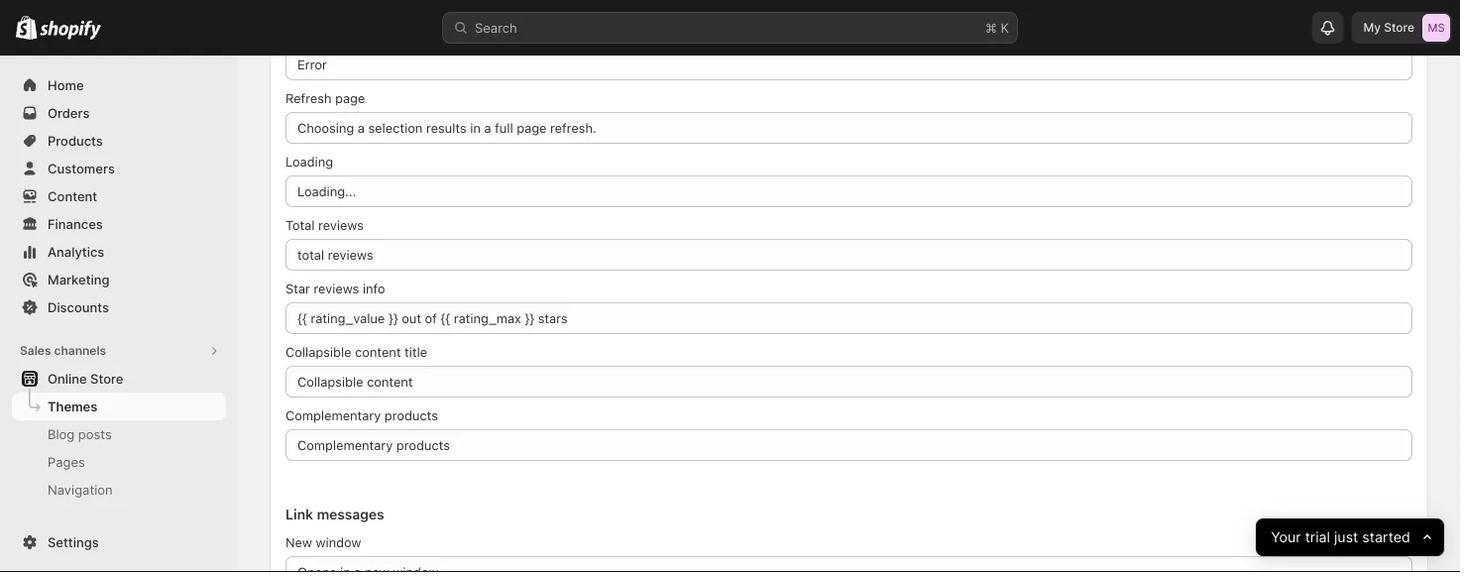 Task type: describe. For each thing, give the bounding box(es) containing it.
k
[[1001, 20, 1009, 35]]

sales channels
[[20, 344, 106, 358]]

pages
[[48, 454, 85, 469]]

⌘ k
[[986, 20, 1009, 35]]

products
[[48, 133, 103, 148]]

my
[[1364, 20, 1381, 35]]

settings
[[48, 534, 99, 550]]

home link
[[12, 71, 226, 99]]

online store link
[[12, 365, 226, 393]]

settings link
[[12, 528, 226, 556]]

discounts
[[48, 299, 109, 315]]

content
[[48, 188, 97, 204]]

finances
[[48, 216, 103, 232]]

your trial just started button
[[1256, 519, 1445, 556]]

0 horizontal spatial shopify image
[[16, 15, 37, 39]]

1 horizontal spatial shopify image
[[40, 20, 101, 40]]

products link
[[12, 127, 226, 155]]

orders link
[[12, 99, 226, 127]]

discounts link
[[12, 293, 226, 321]]

your
[[1271, 529, 1301, 546]]

marketing link
[[12, 266, 226, 293]]

themes
[[48, 399, 97, 414]]

sales channels button
[[12, 337, 226, 365]]

blog posts link
[[12, 420, 226, 448]]

sales
[[20, 344, 51, 358]]

themes link
[[12, 393, 226, 420]]

customers
[[48, 161, 115, 176]]

online store
[[48, 371, 123, 386]]

online
[[48, 371, 87, 386]]

home
[[48, 77, 84, 93]]



Task type: locate. For each thing, give the bounding box(es) containing it.
⌘
[[986, 20, 997, 35]]

orders
[[48, 105, 90, 120]]

pages link
[[12, 448, 226, 476]]

navigation
[[48, 482, 113, 497]]

store down sales channels button
[[90, 371, 123, 386]]

finances link
[[12, 210, 226, 238]]

1 horizontal spatial store
[[1384, 20, 1415, 35]]

navigation link
[[12, 476, 226, 504]]

shopify image
[[16, 15, 37, 39], [40, 20, 101, 40]]

trial
[[1305, 529, 1330, 546]]

blog posts
[[48, 426, 112, 442]]

my store image
[[1423, 14, 1451, 42]]

store
[[1384, 20, 1415, 35], [90, 371, 123, 386]]

analytics
[[48, 244, 104, 259]]

channels
[[54, 344, 106, 358]]

just
[[1334, 529, 1359, 546]]

posts
[[78, 426, 112, 442]]

store for my store
[[1384, 20, 1415, 35]]

content link
[[12, 182, 226, 210]]

0 horizontal spatial store
[[90, 371, 123, 386]]

0 vertical spatial store
[[1384, 20, 1415, 35]]

search
[[475, 20, 517, 35]]

your trial just started
[[1271, 529, 1411, 546]]

1 vertical spatial store
[[90, 371, 123, 386]]

analytics link
[[12, 238, 226, 266]]

store for online store
[[90, 371, 123, 386]]

customers link
[[12, 155, 226, 182]]

my store
[[1364, 20, 1415, 35]]

blog
[[48, 426, 75, 442]]

started
[[1362, 529, 1411, 546]]

marketing
[[48, 272, 110, 287]]

store right my
[[1384, 20, 1415, 35]]



Task type: vqa. For each thing, say whether or not it's contained in the screenshot.
Search conversions over time
no



